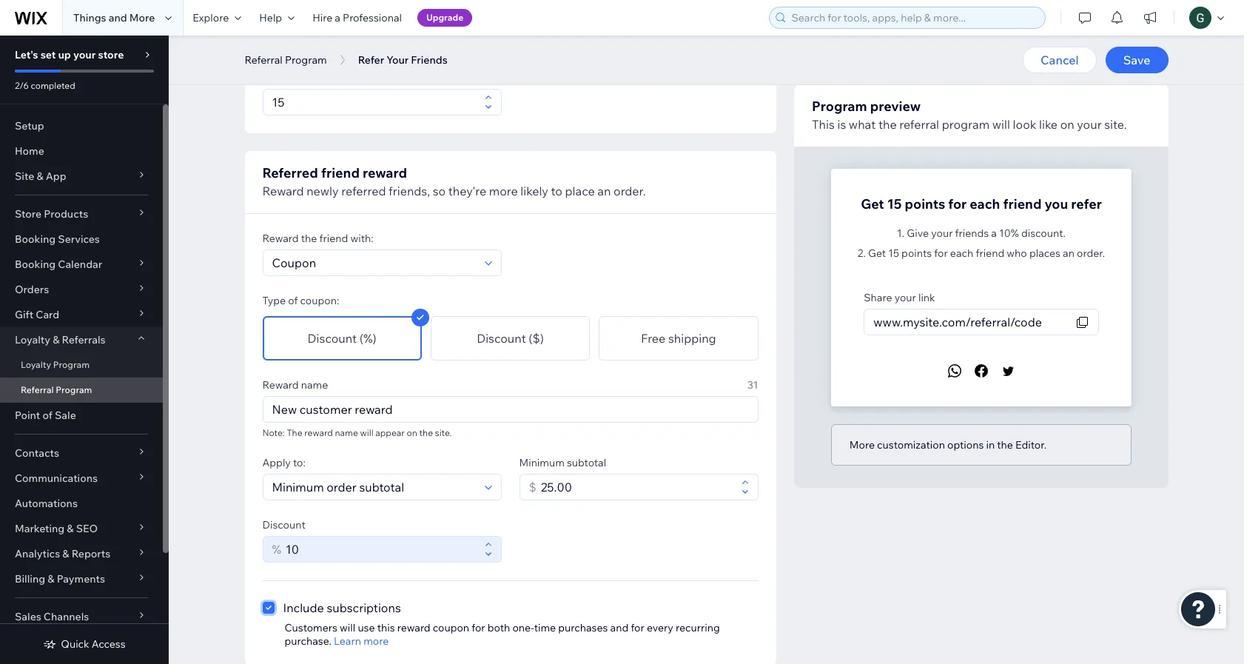 Task type: locate. For each thing, give the bounding box(es) containing it.
1 horizontal spatial discount
[[308, 331, 357, 346]]

payments
[[57, 572, 105, 586]]

0 vertical spatial an
[[598, 184, 611, 198]]

1 horizontal spatial order.
[[1077, 247, 1105, 260]]

1 vertical spatial a
[[991, 227, 997, 240]]

2 horizontal spatial will
[[992, 117, 1010, 132]]

&
[[37, 170, 43, 183], [53, 333, 59, 347], [67, 522, 74, 535], [62, 547, 69, 561], [48, 572, 54, 586]]

0 horizontal spatial site.
[[435, 427, 452, 438]]

hire a professional link
[[304, 0, 411, 36]]

customers
[[285, 621, 338, 635]]

0 vertical spatial reward
[[363, 164, 407, 181]]

order. right place
[[614, 184, 646, 198]]

referral inside button
[[245, 53, 283, 67]]

& right the site
[[37, 170, 43, 183]]

0 horizontal spatial order.
[[614, 184, 646, 198]]

quick access
[[61, 638, 126, 651]]

0 vertical spatial on
[[1060, 117, 1075, 132]]

what
[[849, 117, 876, 132]]

3 reward from the top
[[262, 378, 299, 392]]

will left appear
[[360, 427, 374, 438]]

& left the reports
[[62, 547, 69, 561]]

1 horizontal spatial site.
[[1105, 117, 1127, 132]]

& for marketing
[[67, 522, 74, 535]]

newly
[[307, 184, 339, 198]]

hire a professional
[[313, 11, 402, 24]]

program down loyalty & referrals dropdown button on the left
[[53, 359, 90, 370]]

0 horizontal spatial referral program
[[21, 384, 92, 395]]

points
[[905, 195, 945, 213], [902, 247, 932, 260]]

0 vertical spatial loyalty
[[15, 333, 50, 347]]

contacts
[[15, 446, 59, 460]]

1 vertical spatial more
[[364, 635, 389, 648]]

1 vertical spatial 15
[[888, 247, 899, 260]]

& inside dropdown button
[[53, 333, 59, 347]]

home
[[15, 144, 44, 158]]

editor.
[[1016, 438, 1047, 452]]

your inside program preview this is what the referral program will look like on your site.
[[1077, 117, 1102, 132]]

for left every
[[631, 621, 645, 635]]

the inside program preview this is what the referral program will look like on your site.
[[878, 117, 897, 132]]

friend left who in the top of the page
[[976, 247, 1005, 260]]

& up loyalty program
[[53, 333, 59, 347]]

referred friend reward reward newly referred friends, so they're more likely to place an order.
[[262, 164, 646, 198]]

more right things
[[129, 11, 155, 24]]

likely
[[521, 184, 549, 198]]

order. right places
[[1077, 247, 1105, 260]]

& right billing at left
[[48, 572, 54, 586]]

0 vertical spatial order.
[[614, 184, 646, 198]]

points
[[262, 71, 293, 84]]

the
[[878, 117, 897, 132], [301, 232, 317, 245], [419, 427, 433, 438], [997, 438, 1013, 452]]

refer
[[1071, 195, 1102, 213]]

help button
[[250, 0, 304, 36]]

an inside give your friends a 10% discount. get 15 points for each friend who places an order.
[[1063, 247, 1075, 260]]

discount left (%)
[[308, 331, 357, 346]]

will inside customers will use this reward coupon for both one-time purchases and for every recurring purchase.
[[340, 621, 356, 635]]

15
[[887, 195, 902, 213], [888, 247, 899, 260]]

referral up points on the left of the page
[[245, 53, 283, 67]]

reward up note:
[[262, 378, 299, 392]]

booking up orders
[[15, 258, 56, 271]]

friends
[[955, 227, 989, 240]]

0 vertical spatial referral program
[[245, 53, 327, 67]]

0 vertical spatial each
[[970, 195, 1000, 213]]

program up is
[[812, 98, 867, 115]]

an inside referred friend reward reward newly referred friends, so they're more likely to place an order.
[[598, 184, 611, 198]]

0 vertical spatial more
[[489, 184, 518, 198]]

program inside button
[[285, 53, 327, 67]]

friend left with:
[[319, 232, 348, 245]]

channels
[[44, 610, 89, 623]]

0 horizontal spatial will
[[340, 621, 356, 635]]

friend up newly
[[321, 164, 360, 181]]

$
[[529, 480, 537, 495]]

1 horizontal spatial more
[[489, 184, 518, 198]]

0 vertical spatial will
[[992, 117, 1010, 132]]

more right learn
[[364, 635, 389, 648]]

program inside 'link'
[[56, 384, 92, 395]]

discount for discount ($)
[[477, 331, 526, 346]]

and inside customers will use this reward coupon for both one-time purchases and for every recurring purchase.
[[611, 621, 629, 635]]

program for referral program button
[[285, 53, 327, 67]]

discount left "($)"
[[477, 331, 526, 346]]

1 vertical spatial more
[[850, 438, 875, 452]]

of for sale
[[43, 409, 52, 422]]

reward up referred
[[363, 164, 407, 181]]

loyalty & referrals
[[15, 333, 106, 347]]

card
[[36, 308, 59, 321]]

will
[[992, 117, 1010, 132], [360, 427, 374, 438], [340, 621, 356, 635]]

on right like
[[1060, 117, 1075, 132]]

name left appear
[[335, 427, 358, 438]]

referral program inside button
[[245, 53, 327, 67]]

1 vertical spatial referral
[[21, 384, 54, 395]]

coupon:
[[300, 294, 339, 307]]

preview
[[870, 98, 921, 115]]

each up friends
[[970, 195, 1000, 213]]

1 horizontal spatial will
[[360, 427, 374, 438]]

a
[[335, 11, 341, 24], [991, 227, 997, 240]]

site. right like
[[1105, 117, 1127, 132]]

0 vertical spatial site.
[[1105, 117, 1127, 132]]

will left use
[[340, 621, 356, 635]]

referral program down loyalty program
[[21, 384, 92, 395]]

Points given: text field
[[268, 90, 480, 115]]

2 booking from the top
[[15, 258, 56, 271]]

1 horizontal spatial a
[[991, 227, 997, 240]]

program inside program preview this is what the referral program will look like on your site.
[[812, 98, 867, 115]]

will left look
[[992, 117, 1010, 132]]

program up given:
[[285, 53, 327, 67]]

referral program
[[245, 53, 327, 67], [21, 384, 92, 395]]

let's set up your store
[[15, 48, 124, 61]]

for up friends
[[948, 195, 967, 213]]

this
[[377, 621, 395, 635]]

the down newly
[[301, 232, 317, 245]]

an right place
[[598, 184, 611, 198]]

reward right this
[[397, 621, 431, 635]]

more
[[129, 11, 155, 24], [850, 438, 875, 452]]

loyalty program
[[21, 359, 90, 370]]

free shipping
[[641, 331, 716, 346]]

booking calendar button
[[0, 252, 163, 277]]

learn more link
[[334, 635, 389, 648]]

your right up at top
[[73, 48, 96, 61]]

reward up the type
[[262, 232, 299, 245]]

1 horizontal spatial more
[[850, 438, 875, 452]]

loyalty & referrals button
[[0, 327, 163, 352]]

reward inside referred friend reward reward newly referred friends, so they're more likely to place an order.
[[363, 164, 407, 181]]

program
[[285, 53, 327, 67], [812, 98, 867, 115], [53, 359, 90, 370], [56, 384, 92, 395]]

sales channels button
[[0, 604, 163, 629]]

loyalty down gift card
[[15, 333, 50, 347]]

get inside give your friends a 10% discount. get 15 points for each friend who places an order.
[[868, 247, 886, 260]]

reward for the
[[262, 232, 299, 245]]

0 horizontal spatial on
[[407, 427, 417, 438]]

booking for booking calendar
[[15, 258, 56, 271]]

for up link
[[934, 247, 948, 260]]

a inside give your friends a 10% discount. get 15 points for each friend who places an order.
[[991, 227, 997, 240]]

analytics
[[15, 547, 60, 561]]

Include subscriptions checkbox
[[262, 599, 401, 617]]

& for billing
[[48, 572, 54, 586]]

& left seo
[[67, 522, 74, 535]]

2 vertical spatial reward
[[397, 621, 431, 635]]

and right purchases
[[611, 621, 629, 635]]

program down loyalty program link
[[56, 384, 92, 395]]

loyalty for loyalty & referrals
[[15, 333, 50, 347]]

the down preview
[[878, 117, 897, 132]]

more
[[489, 184, 518, 198], [364, 635, 389, 648]]

on
[[1060, 117, 1075, 132], [407, 427, 417, 438]]

& inside dropdown button
[[67, 522, 74, 535]]

store products
[[15, 207, 88, 221]]

a right the hire
[[335, 11, 341, 24]]

1 vertical spatial and
[[611, 621, 629, 635]]

note: the reward name will appear on the site.
[[262, 427, 452, 438]]

each down friends
[[950, 247, 973, 260]]

of
[[288, 294, 298, 307], [43, 409, 52, 422]]

1 vertical spatial name
[[335, 427, 358, 438]]

1 vertical spatial an
[[1063, 247, 1075, 260]]

1 vertical spatial referral program
[[21, 384, 92, 395]]

0 vertical spatial a
[[335, 11, 341, 24]]

and right things
[[109, 11, 127, 24]]

1 vertical spatial reward
[[262, 232, 299, 245]]

1 vertical spatial of
[[43, 409, 52, 422]]

refer
[[358, 53, 384, 67]]

learn
[[334, 635, 361, 648]]

0 horizontal spatial an
[[598, 184, 611, 198]]

1 vertical spatial booking
[[15, 258, 56, 271]]

referral inside 'link'
[[21, 384, 54, 395]]

calendar
[[58, 258, 102, 271]]

loyalty inside loyalty & referrals dropdown button
[[15, 333, 50, 347]]

billing & payments button
[[0, 566, 163, 592]]

they're
[[449, 184, 487, 198]]

1 reward from the top
[[262, 184, 304, 198]]

referral program for referral program 'link'
[[21, 384, 92, 395]]

referrals
[[62, 333, 106, 347]]

& inside popup button
[[62, 547, 69, 561]]

points up "give" at the top of page
[[905, 195, 945, 213]]

2 reward from the top
[[262, 232, 299, 245]]

more left likely
[[489, 184, 518, 198]]

1 vertical spatial order.
[[1077, 247, 1105, 260]]

of inside point of sale link
[[43, 409, 52, 422]]

2 horizontal spatial discount
[[477, 331, 526, 346]]

sales channels
[[15, 610, 89, 623]]

program
[[942, 117, 990, 132]]

of right the type
[[288, 294, 298, 307]]

to:
[[293, 456, 306, 469]]

quick
[[61, 638, 89, 651]]

reward the friend with:
[[262, 232, 374, 245]]

analytics & reports button
[[0, 541, 163, 566]]

coupon
[[433, 621, 470, 635]]

for inside give your friends a 10% discount. get 15 points for each friend who places an order.
[[934, 247, 948, 260]]

share your link
[[864, 291, 935, 304]]

loyalty down the loyalty & referrals
[[21, 359, 51, 370]]

reward down referred
[[262, 184, 304, 198]]

1 vertical spatial get
[[868, 247, 886, 260]]

this
[[812, 117, 835, 132]]

reward name
[[262, 378, 328, 392]]

0 vertical spatial of
[[288, 294, 298, 307]]

& for analytics
[[62, 547, 69, 561]]

referral program up "points given:"
[[245, 53, 327, 67]]

0 horizontal spatial and
[[109, 11, 127, 24]]

1 booking from the top
[[15, 232, 56, 246]]

point of sale
[[15, 409, 76, 422]]

15 inside give your friends a 10% discount. get 15 points for each friend who places an order.
[[888, 247, 899, 260]]

1 horizontal spatial on
[[1060, 117, 1075, 132]]

more left customization
[[850, 438, 875, 452]]

1 vertical spatial each
[[950, 247, 973, 260]]

share
[[864, 291, 892, 304]]

each
[[970, 195, 1000, 213], [950, 247, 973, 260]]

your inside sidebar element
[[73, 48, 96, 61]]

1 vertical spatial points
[[902, 247, 932, 260]]

1 vertical spatial site.
[[435, 427, 452, 438]]

an right places
[[1063, 247, 1075, 260]]

referral program inside 'link'
[[21, 384, 92, 395]]

your
[[73, 48, 96, 61], [1077, 117, 1102, 132], [931, 227, 953, 240], [895, 291, 916, 304]]

discount
[[308, 331, 357, 346], [477, 331, 526, 346], [262, 518, 306, 532]]

on inside program preview this is what the referral program will look like on your site.
[[1060, 117, 1075, 132]]

referral up point of sale
[[21, 384, 54, 395]]

up
[[58, 48, 71, 61]]

customers will use this reward coupon for both one-time purchases and for every recurring purchase.
[[285, 621, 720, 648]]

1 vertical spatial will
[[360, 427, 374, 438]]

Select a reward field
[[268, 27, 480, 53]]

2 vertical spatial reward
[[262, 378, 299, 392]]

reward inside referred friend reward reward newly referred friends, so they're more likely to place an order.
[[262, 184, 304, 198]]

your right "give" at the top of page
[[931, 227, 953, 240]]

discount for discount (%)
[[308, 331, 357, 346]]

0 vertical spatial booking
[[15, 232, 56, 246]]

1 horizontal spatial referral program
[[245, 53, 327, 67]]

a left 10%
[[991, 227, 997, 240]]

loyalty inside loyalty program link
[[21, 359, 51, 370]]

so
[[433, 184, 446, 198]]

points given:
[[262, 71, 324, 84]]

%
[[272, 542, 281, 557]]

0 vertical spatial referral
[[245, 53, 283, 67]]

site. right appear
[[435, 427, 452, 438]]

apply to:
[[262, 456, 306, 469]]

friend up 10%
[[1003, 195, 1042, 213]]

2 vertical spatial will
[[340, 621, 356, 635]]

1 horizontal spatial of
[[288, 294, 298, 307]]

of left sale
[[43, 409, 52, 422]]

0 horizontal spatial referral
[[21, 384, 54, 395]]

0 vertical spatial name
[[301, 378, 328, 392]]

points down "give" at the top of page
[[902, 247, 932, 260]]

0 vertical spatial reward
[[262, 184, 304, 198]]

1 vertical spatial loyalty
[[21, 359, 51, 370]]

1 horizontal spatial an
[[1063, 247, 1075, 260]]

reward right the at the bottom
[[305, 427, 333, 438]]

1 horizontal spatial referral
[[245, 53, 283, 67]]

0 horizontal spatial of
[[43, 409, 52, 422]]

0 vertical spatial more
[[129, 11, 155, 24]]

your right like
[[1077, 117, 1102, 132]]

name up the at the bottom
[[301, 378, 328, 392]]

friend
[[321, 164, 360, 181], [1003, 195, 1042, 213], [319, 232, 348, 245], [976, 247, 1005, 260]]

for
[[948, 195, 967, 213], [934, 247, 948, 260], [472, 621, 485, 635], [631, 621, 645, 635]]

discount up %
[[262, 518, 306, 532]]

customization
[[877, 438, 945, 452]]

your inside give your friends a 10% discount. get 15 points for each friend who places an order.
[[931, 227, 953, 240]]

booking down 'store'
[[15, 232, 56, 246]]

booking inside dropdown button
[[15, 258, 56, 271]]

referral program button
[[237, 49, 334, 71]]

marketing & seo
[[15, 522, 98, 535]]

on right appear
[[407, 427, 417, 438]]

1 horizontal spatial and
[[611, 621, 629, 635]]

order.
[[614, 184, 646, 198], [1077, 247, 1105, 260]]

1 vertical spatial reward
[[305, 427, 333, 438]]

1 horizontal spatial name
[[335, 427, 358, 438]]



Task type: describe. For each thing, give the bounding box(es) containing it.
billing & payments
[[15, 572, 105, 586]]

gift card button
[[0, 302, 163, 327]]

set
[[41, 48, 56, 61]]

cancel
[[1041, 53, 1079, 67]]

recurring
[[676, 621, 720, 635]]

Discount text field
[[281, 537, 480, 562]]

reports
[[72, 547, 110, 561]]

Minimum subtotal text field
[[537, 475, 737, 500]]

look
[[1013, 117, 1037, 132]]

discount (%)
[[308, 331, 377, 346]]

Apply to: field
[[268, 475, 480, 500]]

1 vertical spatial on
[[407, 427, 417, 438]]

hire
[[313, 11, 333, 24]]

sale
[[55, 409, 76, 422]]

of for coupon:
[[288, 294, 298, 307]]

like
[[1039, 117, 1058, 132]]

your
[[387, 53, 409, 67]]

0 vertical spatial points
[[905, 195, 945, 213]]

booking calendar
[[15, 258, 102, 271]]

purchases
[[558, 621, 608, 635]]

the right "in"
[[997, 438, 1013, 452]]

orders
[[15, 283, 49, 296]]

referral program for referral program button
[[245, 53, 327, 67]]

friend inside referred friend reward reward newly referred friends, so they're more likely to place an order.
[[321, 164, 360, 181]]

marketing & seo button
[[0, 516, 163, 541]]

upgrade button
[[418, 9, 473, 27]]

products
[[44, 207, 88, 221]]

cancel button
[[1023, 47, 1097, 73]]

store
[[15, 207, 42, 221]]

Reward the friend with: field
[[268, 250, 480, 275]]

site & app
[[15, 170, 66, 183]]

Reward name field
[[268, 397, 753, 422]]

home link
[[0, 138, 163, 164]]

sidebar element
[[0, 36, 169, 664]]

Search for tools, apps, help & more... field
[[787, 7, 1041, 28]]

things and more
[[73, 11, 155, 24]]

2/6
[[15, 80, 29, 91]]

give your friends a 10% discount. get 15 points for each friend who places an order.
[[868, 227, 1105, 260]]

program for referral program 'link'
[[56, 384, 92, 395]]

professional
[[343, 11, 402, 24]]

save button
[[1106, 47, 1169, 73]]

will inside program preview this is what the referral program will look like on your site.
[[992, 117, 1010, 132]]

points inside give your friends a 10% discount. get 15 points for each friend who places an order.
[[902, 247, 932, 260]]

reward for the
[[305, 427, 333, 438]]

in
[[986, 438, 995, 452]]

0 horizontal spatial name
[[301, 378, 328, 392]]

0 horizontal spatial discount
[[262, 518, 306, 532]]

& for site
[[37, 170, 43, 183]]

Share your link field
[[869, 309, 1072, 335]]

with:
[[351, 232, 374, 245]]

program for loyalty program link
[[53, 359, 90, 370]]

reward for friend
[[363, 164, 407, 181]]

seo
[[76, 522, 98, 535]]

appear
[[376, 427, 405, 438]]

site. inside program preview this is what the referral program will look like on your site.
[[1105, 117, 1127, 132]]

options
[[947, 438, 984, 452]]

setup
[[15, 119, 44, 133]]

0 horizontal spatial a
[[335, 11, 341, 24]]

store products button
[[0, 201, 163, 227]]

reward for name
[[262, 378, 299, 392]]

order. inside give your friends a 10% discount. get 15 points for each friend who places an order.
[[1077, 247, 1105, 260]]

store
[[98, 48, 124, 61]]

booking for booking services
[[15, 232, 56, 246]]

referral for referral program 'link'
[[21, 384, 54, 395]]

communications
[[15, 472, 98, 485]]

help
[[259, 11, 282, 24]]

is
[[837, 117, 846, 132]]

reward inside customers will use this reward coupon for both one-time purchases and for every recurring purchase.
[[397, 621, 431, 635]]

free
[[641, 331, 666, 346]]

each inside give your friends a 10% discount. get 15 points for each friend who places an order.
[[950, 247, 973, 260]]

apply
[[262, 456, 291, 469]]

orders button
[[0, 277, 163, 302]]

10%
[[999, 227, 1019, 240]]

every
[[647, 621, 674, 635]]

0 vertical spatial 15
[[887, 195, 902, 213]]

save
[[1124, 53, 1151, 67]]

referral
[[899, 117, 939, 132]]

0 horizontal spatial more
[[364, 635, 389, 648]]

minimum subtotal
[[519, 456, 607, 469]]

point
[[15, 409, 40, 422]]

order. inside referred friend reward reward newly referred friends, so they're more likely to place an order.
[[614, 184, 646, 198]]

subtotal
[[567, 456, 607, 469]]

friends
[[411, 53, 448, 67]]

note:
[[262, 427, 285, 438]]

friend inside give your friends a 10% discount. get 15 points for each friend who places an order.
[[976, 247, 1005, 260]]

communications button
[[0, 466, 163, 491]]

learn more
[[334, 635, 389, 648]]

site & app button
[[0, 164, 163, 189]]

purchase.
[[285, 635, 332, 648]]

places
[[1029, 247, 1061, 260]]

site
[[15, 170, 34, 183]]

upgrade
[[426, 12, 464, 23]]

shipping
[[669, 331, 716, 346]]

sales
[[15, 610, 41, 623]]

include
[[283, 600, 324, 615]]

for left both
[[472, 621, 485, 635]]

(%)
[[360, 331, 377, 346]]

0 vertical spatial get
[[861, 195, 884, 213]]

referred
[[262, 164, 318, 181]]

you
[[1045, 195, 1068, 213]]

place
[[565, 184, 595, 198]]

0 vertical spatial and
[[109, 11, 127, 24]]

loyalty for loyalty program
[[21, 359, 51, 370]]

explore
[[193, 11, 229, 24]]

more customization options in the editor.
[[850, 438, 1047, 452]]

0 horizontal spatial more
[[129, 11, 155, 24]]

refer your friends
[[358, 53, 448, 67]]

& for loyalty
[[53, 333, 59, 347]]

automations
[[15, 497, 78, 510]]

referral program link
[[0, 378, 163, 403]]

type of coupon:
[[262, 294, 339, 307]]

give
[[907, 227, 929, 240]]

friends,
[[389, 184, 430, 198]]

contacts button
[[0, 441, 163, 466]]

completed
[[31, 80, 75, 91]]

discount.
[[1021, 227, 1066, 240]]

the right appear
[[419, 427, 433, 438]]

referral for referral program button
[[245, 53, 283, 67]]

your left link
[[895, 291, 916, 304]]

more inside referred friend reward reward newly referred friends, so they're more likely to place an order.
[[489, 184, 518, 198]]



Task type: vqa. For each thing, say whether or not it's contained in the screenshot.
Analytics & Reports POPUP BUTTON
yes



